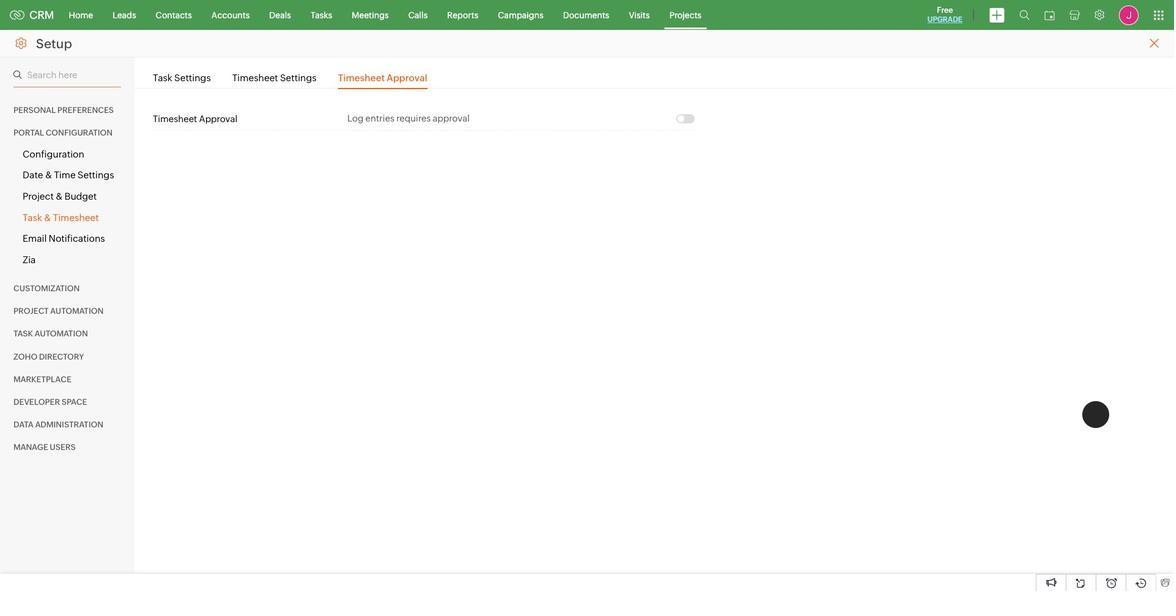 Task type: locate. For each thing, give the bounding box(es) containing it.
documents
[[563, 10, 609, 20]]

accounts link
[[202, 0, 259, 30]]

search image
[[1019, 10, 1030, 20]]

home link
[[59, 0, 103, 30]]

visits
[[629, 10, 650, 20]]

crm
[[29, 9, 54, 21]]

create menu element
[[982, 0, 1012, 30]]

calls
[[408, 10, 428, 20]]

free
[[937, 6, 953, 15]]

free upgrade
[[928, 6, 962, 24]]

crm link
[[10, 9, 54, 21]]

tasks link
[[301, 0, 342, 30]]

accounts
[[211, 10, 250, 20]]

reports link
[[437, 0, 488, 30]]

home
[[69, 10, 93, 20]]

reports
[[447, 10, 478, 20]]

profile image
[[1119, 5, 1139, 25]]

deals
[[269, 10, 291, 20]]

projects link
[[660, 0, 711, 30]]

upgrade
[[928, 15, 962, 24]]

tasks
[[311, 10, 332, 20]]



Task type: vqa. For each thing, say whether or not it's contained in the screenshot.
Signals element
no



Task type: describe. For each thing, give the bounding box(es) containing it.
search element
[[1012, 0, 1037, 30]]

create menu image
[[989, 8, 1005, 22]]

leads
[[113, 10, 136, 20]]

projects
[[669, 10, 702, 20]]

contacts
[[156, 10, 192, 20]]

calls link
[[399, 0, 437, 30]]

meetings
[[352, 10, 389, 20]]

documents link
[[553, 0, 619, 30]]

campaigns link
[[488, 0, 553, 30]]

calendar image
[[1044, 10, 1055, 20]]

contacts link
[[146, 0, 202, 30]]

campaigns
[[498, 10, 544, 20]]

meetings link
[[342, 0, 399, 30]]

visits link
[[619, 0, 660, 30]]

profile element
[[1112, 0, 1146, 30]]

deals link
[[259, 0, 301, 30]]

leads link
[[103, 0, 146, 30]]



